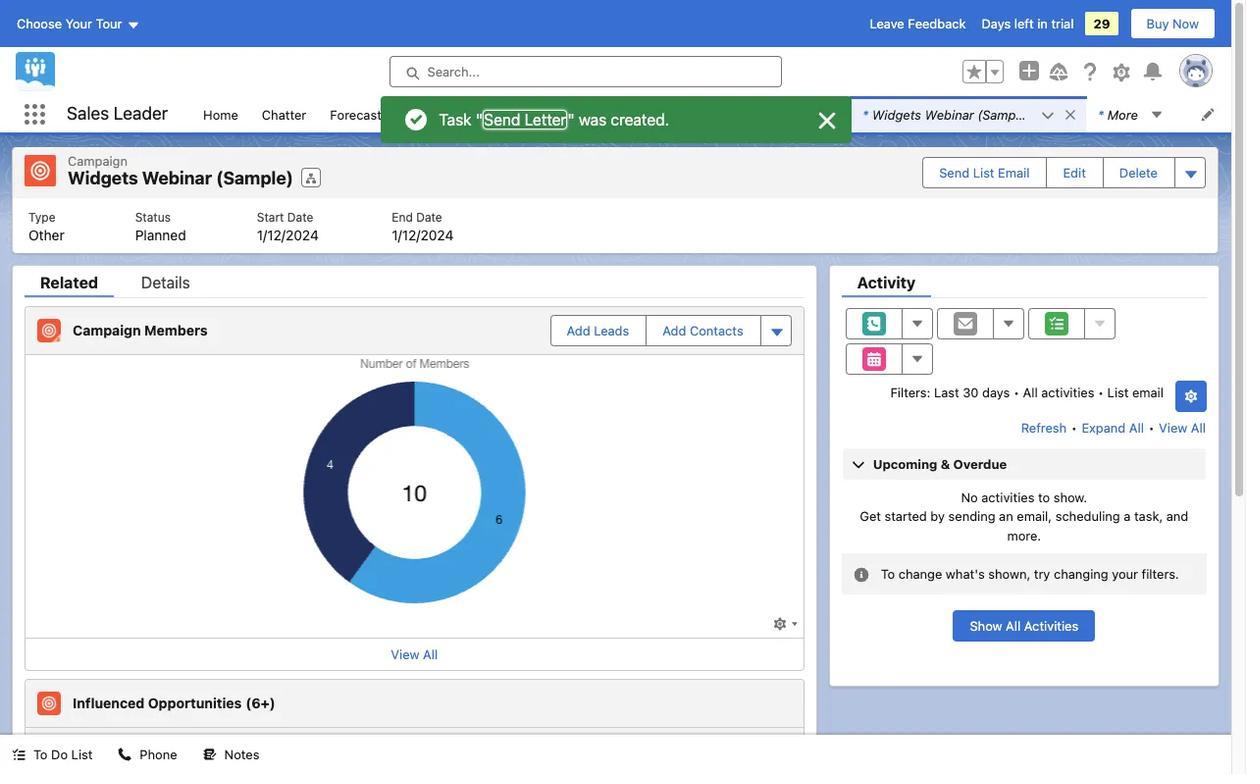Task type: vqa. For each thing, say whether or not it's contained in the screenshot.
Opportunity Name at left bottom
yes



Task type: describe. For each thing, give the bounding box(es) containing it.
choose your tour
[[17, 16, 122, 31]]

filters:
[[891, 384, 931, 400]]

1 vertical spatial view
[[391, 646, 420, 662]]

list item containing *
[[851, 96, 1087, 133]]

no
[[961, 489, 978, 505]]

left
[[1015, 16, 1034, 31]]

1 horizontal spatial activities
[[1042, 384, 1095, 400]]

30
[[963, 384, 979, 400]]

0 horizontal spatial widgets
[[68, 168, 138, 188]]

started
[[885, 508, 927, 524]]

all up 'revenue'
[[423, 646, 438, 662]]

contact name element
[[207, 728, 389, 759]]

buy now
[[1147, 16, 1199, 31]]

choose your tour button
[[16, 8, 141, 39]]

all right expand all button
[[1191, 420, 1206, 435]]

opportunity
[[37, 735, 114, 751]]

email
[[998, 165, 1030, 180]]

home link
[[192, 96, 250, 133]]

activities
[[1025, 618, 1079, 634]]

get
[[860, 508, 881, 524]]

leads
[[594, 322, 629, 338]]

leader
[[114, 103, 168, 124]]

created.
[[611, 111, 670, 129]]

add leads button
[[551, 316, 645, 345]]

end date 1/12/2024
[[392, 210, 454, 243]]

reports
[[532, 106, 579, 122]]

related link
[[25, 273, 114, 297]]

your
[[1112, 566, 1139, 582]]

contact
[[215, 735, 266, 751]]

opportunity name
[[37, 735, 154, 751]]

trial
[[1052, 16, 1074, 31]]

to for to do list
[[33, 747, 48, 763]]

task
[[439, 111, 472, 129]]

1 vertical spatial view all link
[[391, 646, 438, 662]]

leave
[[870, 16, 905, 31]]

0 horizontal spatial (sample)
[[216, 168, 293, 188]]

task " send letter " was created.
[[439, 111, 670, 129]]

now
[[1173, 16, 1199, 31]]

a
[[1124, 508, 1131, 524]]

details
[[141, 273, 190, 291]]

campaign for campaign
[[68, 153, 128, 169]]

contacts
[[690, 322, 744, 338]]

activity
[[858, 273, 916, 291]]

was
[[579, 111, 607, 129]]

add for add contacts
[[663, 322, 686, 338]]

1/12/2024 for start date 1/12/2024
[[257, 226, 319, 243]]

view all
[[391, 646, 438, 662]]

days left in trial
[[982, 16, 1074, 31]]

send inside success alert dialog
[[484, 111, 521, 129]]

show all activities button
[[953, 610, 1096, 642]]

• left "expand"
[[1072, 420, 1078, 435]]

upcoming & overdue
[[873, 456, 1007, 472]]

sales leader
[[67, 103, 168, 124]]

tour
[[96, 16, 122, 31]]

dashboards list item
[[400, 96, 520, 133]]

(6+)
[[246, 695, 276, 711]]

to
[[1038, 489, 1050, 505]]

expand all button
[[1081, 412, 1145, 443]]

search... button
[[389, 56, 782, 87]]

contact name
[[215, 735, 305, 751]]

dashboards
[[412, 106, 483, 122]]

phone button
[[106, 735, 189, 774]]

1/12/2024 for end date 1/12/2024
[[392, 226, 454, 243]]

webinar inside 'list'
[[925, 106, 974, 122]]

upcoming & overdue button
[[843, 448, 1206, 479]]

text default image up edit button
[[1041, 109, 1055, 122]]

list containing home
[[192, 96, 1232, 133]]

do
[[51, 747, 68, 763]]

opportunities link
[[720, 96, 825, 133]]

1 horizontal spatial view all link
[[1158, 412, 1207, 443]]

changing
[[1054, 566, 1109, 582]]

refresh button
[[1020, 412, 1068, 443]]

to change what's shown, try changing your filters.
[[881, 566, 1180, 582]]

send inside button
[[940, 165, 970, 180]]

text default image inside to change what's shown, try changing your filters. status
[[854, 567, 869, 583]]

accounts
[[628, 106, 683, 122]]

more.
[[1008, 528, 1042, 543]]

to do list
[[33, 747, 93, 763]]

• up "expand"
[[1098, 384, 1104, 400]]

refresh
[[1021, 420, 1067, 435]]

accounts link
[[616, 96, 695, 133]]

date for end date 1/12/2024
[[416, 210, 442, 224]]

all right days
[[1023, 384, 1038, 400]]

all right "expand"
[[1130, 420, 1144, 435]]

notes
[[224, 747, 260, 763]]

task,
[[1135, 508, 1163, 524]]

to for to change what's shown, try changing your filters.
[[881, 566, 895, 582]]

expand
[[1082, 420, 1126, 435]]

choose
[[17, 16, 62, 31]]

and
[[1167, 508, 1189, 524]]

your
[[65, 16, 92, 31]]

influenced opportunities (6+)
[[73, 695, 276, 711]]

date for start date 1/12/2024
[[287, 210, 313, 224]]

add for add leads
[[567, 322, 591, 338]]

1 vertical spatial webinar
[[142, 168, 212, 188]]

overdue
[[954, 456, 1007, 472]]

list inside button
[[973, 165, 995, 180]]

send list email
[[940, 165, 1030, 180]]

scheduling
[[1056, 508, 1121, 524]]

activities inside no activities to show. get started by sending an email, scheduling a task, and more.
[[982, 489, 1035, 505]]

* widgets webinar (sample)
[[863, 106, 1032, 122]]

email,
[[1017, 508, 1052, 524]]

chatter link
[[250, 96, 318, 133]]

share
[[454, 735, 491, 751]]

to do list button
[[0, 735, 104, 774]]

in
[[1038, 16, 1048, 31]]

notes button
[[191, 735, 271, 774]]

2 horizontal spatial list
[[1108, 384, 1129, 400]]

feedback
[[908, 16, 966, 31]]

reports list item
[[520, 96, 616, 133]]

1 vertical spatial opportunities
[[148, 695, 242, 711]]



Task type: locate. For each thing, give the bounding box(es) containing it.
0 horizontal spatial activities
[[982, 489, 1035, 505]]

text default image right more
[[1150, 108, 1164, 121]]

" right task
[[476, 111, 483, 129]]

•
[[1014, 384, 1020, 400], [1098, 384, 1104, 400], [1072, 420, 1078, 435], [1149, 420, 1155, 435]]

1/12/2024
[[257, 226, 319, 243], [392, 226, 454, 243]]

0 horizontal spatial view
[[391, 646, 420, 662]]

large image
[[815, 109, 839, 133]]

amount element
[[571, 728, 753, 759]]

forecasts link
[[318, 96, 400, 133]]

(sample) up 'email'
[[978, 106, 1032, 122]]

1 text default image from the left
[[118, 748, 132, 762]]

details link
[[126, 273, 206, 297]]

by
[[931, 508, 945, 524]]

widgets webinar (sample)
[[68, 168, 293, 188]]

view all link
[[1158, 412, 1207, 443], [391, 646, 438, 662]]

all right show on the bottom of page
[[1006, 618, 1021, 634]]

1 horizontal spatial opportunities
[[732, 106, 814, 122]]

upcoming
[[873, 456, 938, 472]]

send letter link
[[483, 110, 568, 130]]

sales
[[67, 103, 109, 124]]

1 vertical spatial widgets
[[68, 168, 138, 188]]

what's
[[946, 566, 985, 582]]

0 horizontal spatial text default image
[[118, 748, 132, 762]]

activity link
[[842, 273, 932, 297]]

all inside button
[[1006, 618, 1021, 634]]

0 vertical spatial widgets
[[872, 106, 922, 122]]

2 date from the left
[[416, 210, 442, 224]]

text default image
[[118, 748, 132, 762], [203, 748, 217, 762]]

name right notes
[[269, 735, 305, 751]]

campaign down sales
[[68, 153, 128, 169]]

1 horizontal spatial *
[[1098, 106, 1104, 122]]

planned
[[135, 226, 186, 243]]

to left do at the bottom left of the page
[[33, 747, 48, 763]]

0 horizontal spatial send
[[484, 111, 521, 129]]

* left more
[[1098, 106, 1104, 122]]

to left change
[[881, 566, 895, 582]]

1 name from the left
[[118, 735, 154, 751]]

widgets
[[872, 106, 922, 122], [68, 168, 138, 188]]

revenue
[[397, 735, 451, 751]]

last
[[934, 384, 960, 400]]

list item
[[851, 96, 1087, 133]]

date inside start date 1/12/2024
[[287, 210, 313, 224]]

0 vertical spatial view all link
[[1158, 412, 1207, 443]]

webinar up send list email
[[925, 106, 974, 122]]

start date 1/12/2024
[[257, 210, 319, 243]]

text default image for phone
[[118, 748, 132, 762]]

text default image down the get
[[854, 567, 869, 583]]

2 " from the left
[[568, 111, 575, 129]]

1 horizontal spatial name
[[269, 735, 305, 751]]

revenue share element
[[389, 728, 571, 759]]

text default image left phone
[[118, 748, 132, 762]]

&
[[941, 456, 950, 472]]

2 text default image from the left
[[203, 748, 217, 762]]

no activities to show. get started by sending an email, scheduling a task, and more.
[[860, 489, 1189, 543]]

opportunities
[[732, 106, 814, 122], [148, 695, 242, 711]]

activities up refresh "button"
[[1042, 384, 1095, 400]]

webinar up 'status'
[[142, 168, 212, 188]]

opportunity name element
[[26, 728, 207, 759]]

1 add from the left
[[567, 322, 591, 338]]

text default image left notes
[[203, 748, 217, 762]]

show
[[970, 618, 1003, 634]]

chatter
[[262, 106, 306, 122]]

send left the letter
[[484, 111, 521, 129]]

0 horizontal spatial 1/12/2024
[[257, 226, 319, 243]]

name for opportunity name
[[118, 735, 154, 751]]

filters: last 30 days • all activities • list email
[[891, 384, 1164, 400]]

0 vertical spatial (sample)
[[978, 106, 1032, 122]]

(sample)
[[978, 106, 1032, 122], [216, 168, 293, 188]]

dashboards link
[[400, 96, 495, 133]]

list
[[973, 165, 995, 180], [1108, 384, 1129, 400], [71, 747, 93, 763]]

add leads
[[567, 322, 629, 338]]

widgets up 'status'
[[68, 168, 138, 188]]

1 horizontal spatial widgets
[[872, 106, 922, 122]]

show.
[[1054, 489, 1088, 505]]

campaign for campaign members
[[73, 322, 141, 338]]

list
[[192, 96, 1232, 133], [13, 198, 1218, 253]]

• down email
[[1149, 420, 1155, 435]]

2 1/12/2024 from the left
[[392, 226, 454, 243]]

1 vertical spatial list
[[13, 198, 1218, 253]]

opportunities left large image
[[732, 106, 814, 122]]

* more
[[1098, 106, 1138, 122]]

text default image for notes
[[203, 748, 217, 762]]

list left 'email'
[[973, 165, 995, 180]]

0 vertical spatial view
[[1159, 420, 1188, 435]]

accounts list item
[[616, 96, 720, 133]]

1 horizontal spatial add
[[663, 322, 686, 338]]

opportunities inside list item
[[732, 106, 814, 122]]

1 horizontal spatial 1/12/2024
[[392, 226, 454, 243]]

leave feedback link
[[870, 16, 966, 31]]

an
[[999, 508, 1014, 524]]

add left leads
[[567, 322, 591, 338]]

2 name from the left
[[269, 735, 305, 751]]

send down * widgets webinar (sample) on the right
[[940, 165, 970, 180]]

0 horizontal spatial webinar
[[142, 168, 212, 188]]

1 vertical spatial campaign
[[73, 322, 141, 338]]

1 vertical spatial activities
[[982, 489, 1035, 505]]

0 horizontal spatial "
[[476, 111, 483, 129]]

text default image inside notes button
[[203, 748, 217, 762]]

1 * from the left
[[863, 106, 868, 122]]

list containing other
[[13, 198, 1218, 253]]

action element
[[753, 728, 804, 759]]

1 horizontal spatial to
[[881, 566, 895, 582]]

days
[[983, 384, 1010, 400]]

"
[[476, 111, 483, 129], [568, 111, 575, 129]]

campaign
[[68, 153, 128, 169], [73, 322, 141, 338]]

* for * more
[[1098, 106, 1104, 122]]

date right start on the left of the page
[[287, 210, 313, 224]]

0 horizontal spatial to
[[33, 747, 48, 763]]

send list email button
[[924, 158, 1046, 187]]

date right end
[[416, 210, 442, 224]]

0 vertical spatial list
[[973, 165, 995, 180]]

days
[[982, 16, 1011, 31]]

2 vertical spatial list
[[71, 747, 93, 763]]

0 horizontal spatial view all link
[[391, 646, 438, 662]]

1 horizontal spatial "
[[568, 111, 575, 129]]

campaign down related link
[[73, 322, 141, 338]]

(sample) up start on the left of the page
[[216, 168, 293, 188]]

campaign members
[[73, 322, 208, 338]]

0 vertical spatial send
[[484, 111, 521, 129]]

view up 'revenue'
[[391, 646, 420, 662]]

name for contact name
[[269, 735, 305, 751]]

success alert dialog
[[380, 96, 851, 143]]

view all link up 'revenue'
[[391, 646, 438, 662]]

view
[[1159, 420, 1188, 435], [391, 646, 420, 662]]

1 vertical spatial send
[[940, 165, 970, 180]]

0 vertical spatial to
[[881, 566, 895, 582]]

1 1/12/2024 from the left
[[257, 226, 319, 243]]

email
[[1133, 384, 1164, 400]]

edit
[[1063, 165, 1086, 180]]

0 horizontal spatial opportunities
[[148, 695, 242, 711]]

1/12/2024 down end
[[392, 226, 454, 243]]

delete button
[[1104, 158, 1174, 187]]

activities
[[1042, 384, 1095, 400], [982, 489, 1035, 505]]

0 vertical spatial webinar
[[925, 106, 974, 122]]

to change what's shown, try changing your filters. status
[[842, 554, 1207, 594]]

type
[[28, 210, 56, 224]]

opportunities up contact
[[148, 695, 242, 711]]

0 vertical spatial list
[[192, 96, 1232, 133]]

0 vertical spatial campaign
[[68, 153, 128, 169]]

1 horizontal spatial view
[[1159, 420, 1188, 435]]

0 horizontal spatial list
[[71, 747, 93, 763]]

* for * widgets webinar (sample)
[[863, 106, 868, 122]]

text default image inside the phone button
[[118, 748, 132, 762]]

name down influenced
[[118, 735, 154, 751]]

1 vertical spatial list
[[1108, 384, 1129, 400]]

2 * from the left
[[1098, 106, 1104, 122]]

1 " from the left
[[476, 111, 483, 129]]

1 horizontal spatial date
[[416, 210, 442, 224]]

*
[[863, 106, 868, 122], [1098, 106, 1104, 122]]

end
[[392, 210, 413, 224]]

to
[[881, 566, 895, 582], [33, 747, 48, 763]]

search...
[[427, 64, 480, 80]]

0 vertical spatial activities
[[1042, 384, 1095, 400]]

date
[[287, 210, 313, 224], [416, 210, 442, 224]]

text default image
[[1064, 108, 1078, 121], [1150, 108, 1164, 121], [1041, 109, 1055, 122], [854, 567, 869, 583], [12, 748, 26, 762]]

other
[[28, 226, 64, 243]]

" left was
[[568, 111, 575, 129]]

letter
[[525, 111, 567, 129]]

text default image inside to do list "button"
[[12, 748, 26, 762]]

1/12/2024 down start on the left of the page
[[257, 226, 319, 243]]

* right large image
[[863, 106, 868, 122]]

0 horizontal spatial add
[[567, 322, 591, 338]]

to inside "button"
[[33, 747, 48, 763]]

list left email
[[1108, 384, 1129, 400]]

add contacts button
[[647, 316, 759, 345]]

widgets right large image
[[872, 106, 922, 122]]

1 date from the left
[[287, 210, 313, 224]]

campaign members link
[[73, 322, 216, 339]]

to inside status
[[881, 566, 895, 582]]

webinar
[[925, 106, 974, 122], [142, 168, 212, 188]]

home
[[203, 106, 238, 122]]

view down email
[[1159, 420, 1188, 435]]

2 add from the left
[[663, 322, 686, 338]]

leave feedback
[[870, 16, 966, 31]]

status planned
[[135, 210, 186, 243]]

1 vertical spatial (sample)
[[216, 168, 293, 188]]

list right do at the bottom left of the page
[[71, 747, 93, 763]]

29
[[1094, 16, 1111, 31]]

view all link down email
[[1158, 412, 1207, 443]]

• right days
[[1014, 384, 1020, 400]]

0 horizontal spatial *
[[863, 106, 868, 122]]

list inside "button"
[[71, 747, 93, 763]]

text default image left * more at the top of the page
[[1064, 108, 1078, 121]]

edit button
[[1048, 158, 1102, 187]]

activities up an at the right of the page
[[982, 489, 1035, 505]]

date inside end date 1/12/2024
[[416, 210, 442, 224]]

buy
[[1147, 16, 1169, 31]]

add contacts
[[663, 322, 744, 338]]

1 horizontal spatial webinar
[[925, 106, 974, 122]]

related
[[40, 273, 98, 291]]

0 horizontal spatial date
[[287, 210, 313, 224]]

1 horizontal spatial (sample)
[[978, 106, 1032, 122]]

1 horizontal spatial list
[[973, 165, 995, 180]]

1 horizontal spatial send
[[940, 165, 970, 180]]

1 horizontal spatial text default image
[[203, 748, 217, 762]]

0 horizontal spatial name
[[118, 735, 154, 751]]

1 vertical spatial to
[[33, 747, 48, 763]]

opportunities list item
[[720, 96, 851, 133]]

add left contacts
[[663, 322, 686, 338]]

text default image left do at the bottom left of the page
[[12, 748, 26, 762]]

0 vertical spatial opportunities
[[732, 106, 814, 122]]

(sample) inside 'list'
[[978, 106, 1032, 122]]

group
[[963, 60, 1004, 83]]

influenced
[[73, 695, 145, 711]]

revenue share
[[397, 735, 491, 751]]

try
[[1034, 566, 1051, 582]]



